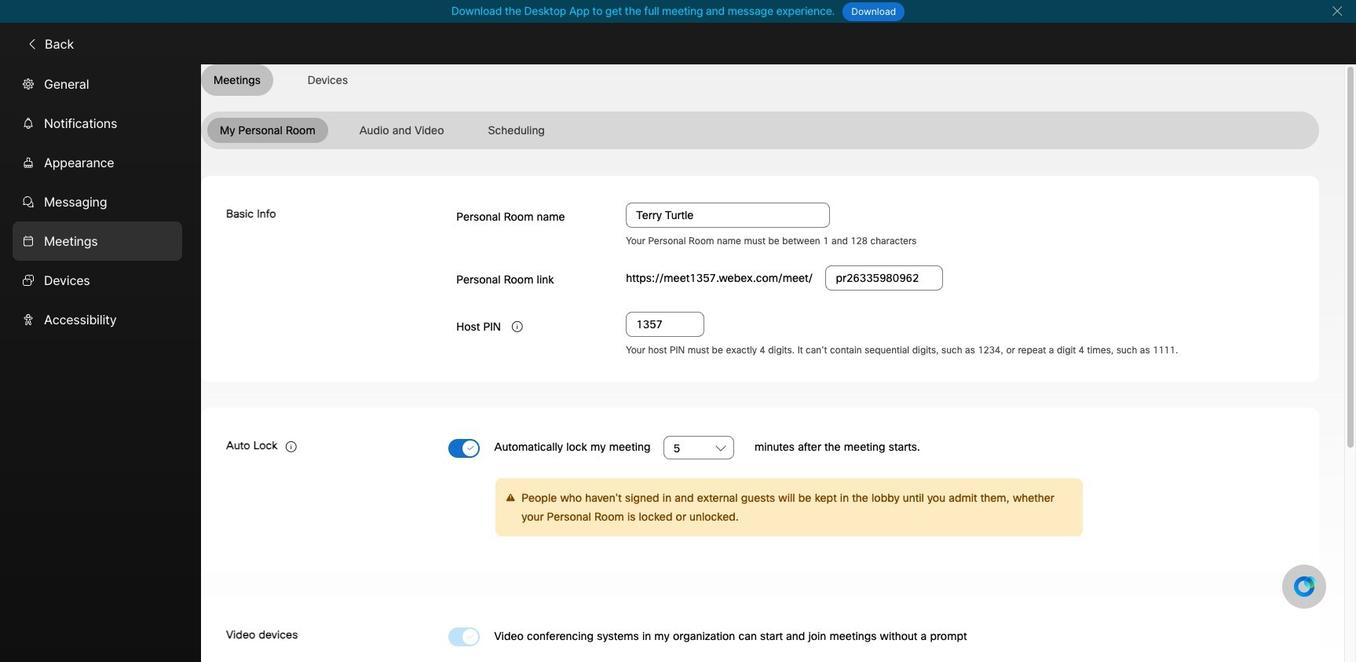 Task type: locate. For each thing, give the bounding box(es) containing it.
general tab
[[13, 65, 182, 104]]

meetings tab
[[13, 222, 182, 261]]

wrapper image inside appearance tab
[[22, 157, 35, 169]]

wrapper image for the accessibility tab
[[22, 314, 35, 326]]

1 wrapper image from the top
[[22, 78, 35, 91]]

wrapper image for messaging tab on the top of the page
[[22, 196, 35, 208]]

2 wrapper image from the top
[[22, 117, 35, 130]]

1 vertical spatial wrapper image
[[22, 117, 35, 130]]

wrapper image for appearance tab in the left top of the page
[[22, 157, 35, 169]]

wrapper image inside meetings tab
[[22, 235, 35, 248]]

wrapper image inside messaging tab
[[22, 196, 35, 208]]

wrapper image
[[26, 37, 38, 50], [22, 196, 35, 208], [22, 235, 35, 248], [22, 274, 35, 287], [22, 314, 35, 326]]

2 vertical spatial wrapper image
[[22, 157, 35, 169]]

wrapper image inside devices tab
[[22, 274, 35, 287]]

wrapper image inside notifications tab
[[22, 117, 35, 130]]

wrapper image inside the accessibility tab
[[22, 314, 35, 326]]

wrapper image for devices tab
[[22, 274, 35, 287]]

wrapper image
[[22, 78, 35, 91], [22, 117, 35, 130], [22, 157, 35, 169]]

3 wrapper image from the top
[[22, 157, 35, 169]]

wrapper image inside general tab
[[22, 78, 35, 91]]

0 vertical spatial wrapper image
[[22, 78, 35, 91]]



Task type: vqa. For each thing, say whether or not it's contained in the screenshot.
TWO HANDS HIGH FIVING image
no



Task type: describe. For each thing, give the bounding box(es) containing it.
settings navigation
[[0, 65, 201, 662]]

wrapper image for notifications tab
[[22, 117, 35, 130]]

wrapper image for meetings tab
[[22, 235, 35, 248]]

devices tab
[[13, 261, 182, 300]]

accessibility tab
[[13, 300, 182, 340]]

notifications tab
[[13, 104, 182, 143]]

cancel_16 image
[[1332, 5, 1344, 17]]

messaging tab
[[13, 183, 182, 222]]

appearance tab
[[13, 143, 182, 183]]

wrapper image for general tab
[[22, 78, 35, 91]]



